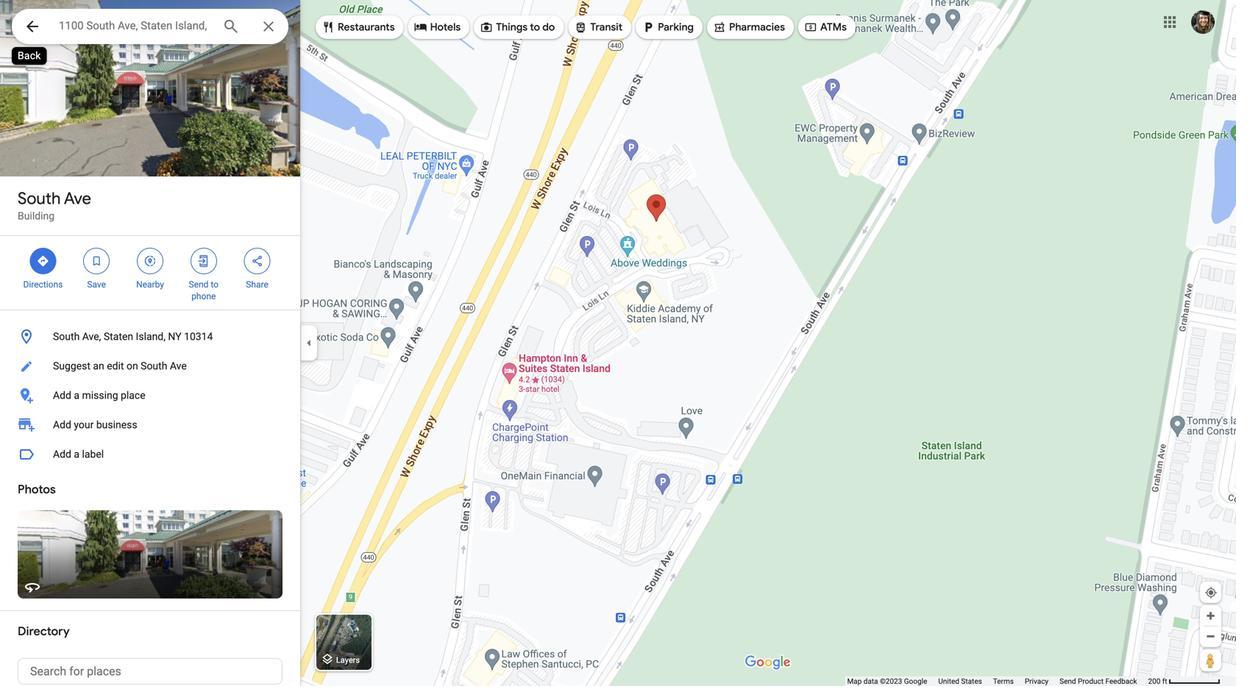 Task type: describe. For each thing, give the bounding box(es) containing it.
photos
[[18, 483, 56, 498]]

add a label
[[53, 449, 104, 461]]

footer inside google maps element
[[848, 677, 1149, 687]]

suggest an edit on south ave
[[53, 360, 187, 373]]

data
[[864, 678, 879, 687]]

 atms
[[805, 19, 847, 35]]

phone
[[192, 292, 216, 302]]

do
[[543, 21, 555, 34]]

collapse side panel image
[[301, 335, 317, 352]]

south for ave,
[[53, 331, 80, 343]]

south ave, staten island, ny 10314
[[53, 331, 213, 343]]

a for missing
[[74, 390, 80, 402]]

pharmacies
[[730, 21, 785, 34]]

on
[[127, 360, 138, 373]]

staten
[[104, 331, 133, 343]]


[[144, 253, 157, 269]]

add your business
[[53, 419, 137, 431]]

directory
[[18, 625, 70, 640]]

zoom in image
[[1206, 611, 1217, 622]]


[[574, 19, 588, 35]]

©2023
[[880, 678, 903, 687]]

building
[[18, 210, 55, 222]]

add for add a missing place
[[53, 390, 71, 402]]

to inside  things to do
[[530, 21, 540, 34]]

privacy button
[[1025, 677, 1049, 687]]

things
[[496, 21, 528, 34]]

edit
[[107, 360, 124, 373]]

add a missing place
[[53, 390, 146, 402]]

google
[[905, 678, 928, 687]]

200 ft
[[1149, 678, 1168, 687]]

united
[[939, 678, 960, 687]]

 button
[[12, 9, 53, 47]]

add a missing place button
[[0, 381, 300, 411]]

200
[[1149, 678, 1161, 687]]

 parking
[[642, 19, 694, 35]]


[[642, 19, 655, 35]]

ave,
[[82, 331, 101, 343]]

send product feedback button
[[1060, 677, 1138, 687]]

none field inside 1100 south ave, staten island, ny 10314 field
[[59, 17, 211, 35]]

parking
[[658, 21, 694, 34]]

google account: giulia masi  
(giulia.masi@adept.ai) image
[[1192, 10, 1216, 34]]


[[480, 19, 493, 35]]

show street view coverage image
[[1201, 650, 1222, 672]]

to inside the send to phone
[[211, 280, 219, 290]]

hotels
[[430, 21, 461, 34]]

states
[[962, 678, 983, 687]]


[[713, 19, 727, 35]]

ave inside button
[[170, 360, 187, 373]]

product
[[1079, 678, 1104, 687]]

terms
[[994, 678, 1014, 687]]

south ave main content
[[0, 0, 300, 687]]

feedback
[[1106, 678, 1138, 687]]

 hotels
[[414, 19, 461, 35]]

send for send product feedback
[[1060, 678, 1077, 687]]

show your location image
[[1205, 587, 1218, 600]]

suggest an edit on south ave button
[[0, 352, 300, 381]]

add a label button
[[0, 440, 300, 470]]

map
[[848, 678, 862, 687]]


[[90, 253, 103, 269]]

 things to do
[[480, 19, 555, 35]]



Task type: vqa. For each thing, say whether or not it's contained in the screenshot.
"–" within the 2 Hr 46 Min Sea – Lax
no



Task type: locate. For each thing, give the bounding box(es) containing it.

[[322, 19, 335, 35]]

a for label
[[74, 449, 80, 461]]

share
[[246, 280, 269, 290]]

2 vertical spatial south
[[141, 360, 167, 373]]


[[414, 19, 428, 35]]

0 vertical spatial send
[[189, 280, 209, 290]]

terms button
[[994, 677, 1014, 687]]

1 horizontal spatial ave
[[170, 360, 187, 373]]

 search field
[[12, 9, 289, 47]]

add for add a label
[[53, 449, 71, 461]]

1 add from the top
[[53, 390, 71, 402]]

 pharmacies
[[713, 19, 785, 35]]

1 vertical spatial ave
[[170, 360, 187, 373]]

add for add your business
[[53, 419, 71, 431]]

2 add from the top
[[53, 419, 71, 431]]

None text field
[[18, 659, 283, 685]]

south for ave
[[18, 188, 61, 209]]

1 horizontal spatial to
[[530, 21, 540, 34]]

 transit
[[574, 19, 623, 35]]

suggest
[[53, 360, 91, 373]]

add down suggest
[[53, 390, 71, 402]]

united states button
[[939, 677, 983, 687]]


[[36, 253, 50, 269]]

south
[[18, 188, 61, 209], [53, 331, 80, 343], [141, 360, 167, 373]]

1 horizontal spatial send
[[1060, 678, 1077, 687]]

send to phone
[[189, 280, 219, 302]]

ft
[[1163, 678, 1168, 687]]

footer containing map data ©2023 google
[[848, 677, 1149, 687]]

privacy
[[1025, 678, 1049, 687]]

0 vertical spatial to
[[530, 21, 540, 34]]

ave up 
[[64, 188, 91, 209]]

island,
[[136, 331, 166, 343]]

1 vertical spatial to
[[211, 280, 219, 290]]


[[197, 253, 210, 269]]

0 vertical spatial ave
[[64, 188, 91, 209]]

business
[[96, 419, 137, 431]]

ave down ny
[[170, 360, 187, 373]]


[[251, 253, 264, 269]]

map data ©2023 google
[[848, 678, 928, 687]]

directions
[[23, 280, 63, 290]]

0 horizontal spatial send
[[189, 280, 209, 290]]

add left label at left
[[53, 449, 71, 461]]

your
[[74, 419, 94, 431]]

0 vertical spatial a
[[74, 390, 80, 402]]

1100 South Ave, Staten Island, NY 10314 field
[[12, 9, 289, 44]]

send for send to phone
[[189, 280, 209, 290]]

actions for south ave region
[[0, 236, 300, 310]]

atms
[[821, 21, 847, 34]]

south ave building
[[18, 188, 91, 222]]

south inside south ave building
[[18, 188, 61, 209]]


[[24, 16, 41, 37]]

0 horizontal spatial to
[[211, 280, 219, 290]]

united states
[[939, 678, 983, 687]]

send left product at the bottom of page
[[1060, 678, 1077, 687]]

send product feedback
[[1060, 678, 1138, 687]]

south up building
[[18, 188, 61, 209]]

1 vertical spatial add
[[53, 419, 71, 431]]

south right on
[[141, 360, 167, 373]]

a left label at left
[[74, 449, 80, 461]]

0 horizontal spatial ave
[[64, 188, 91, 209]]

send inside button
[[1060, 678, 1077, 687]]

south left ave,
[[53, 331, 80, 343]]

send up phone
[[189, 280, 209, 290]]

ny
[[168, 331, 182, 343]]


[[805, 19, 818, 35]]

1 vertical spatial send
[[1060, 678, 1077, 687]]

south ave, staten island, ny 10314 button
[[0, 322, 300, 352]]

200 ft button
[[1149, 678, 1221, 687]]

none text field inside the south ave main content
[[18, 659, 283, 685]]

add
[[53, 390, 71, 402], [53, 419, 71, 431], [53, 449, 71, 461]]

to left do
[[530, 21, 540, 34]]

footer
[[848, 677, 1149, 687]]

nearby
[[136, 280, 164, 290]]

ave inside south ave building
[[64, 188, 91, 209]]

10314
[[184, 331, 213, 343]]

2 a from the top
[[74, 449, 80, 461]]

add your business link
[[0, 411, 300, 440]]

place
[[121, 390, 146, 402]]

ave
[[64, 188, 91, 209], [170, 360, 187, 373]]

missing
[[82, 390, 118, 402]]

send inside the send to phone
[[189, 280, 209, 290]]

google maps element
[[0, 0, 1237, 687]]

transit
[[591, 21, 623, 34]]

None field
[[59, 17, 211, 35]]

3 add from the top
[[53, 449, 71, 461]]

save
[[87, 280, 106, 290]]

to up phone
[[211, 280, 219, 290]]

a
[[74, 390, 80, 402], [74, 449, 80, 461]]

label
[[82, 449, 104, 461]]

2 vertical spatial add
[[53, 449, 71, 461]]

0 vertical spatial add
[[53, 390, 71, 402]]

a left missing
[[74, 390, 80, 402]]

restaurants
[[338, 21, 395, 34]]

layers
[[336, 656, 360, 665]]

1 vertical spatial south
[[53, 331, 80, 343]]

0 vertical spatial south
[[18, 188, 61, 209]]

zoom out image
[[1206, 632, 1217, 643]]

to
[[530, 21, 540, 34], [211, 280, 219, 290]]

add left your
[[53, 419, 71, 431]]

an
[[93, 360, 104, 373]]

send
[[189, 280, 209, 290], [1060, 678, 1077, 687]]

 restaurants
[[322, 19, 395, 35]]

1 vertical spatial a
[[74, 449, 80, 461]]

1 a from the top
[[74, 390, 80, 402]]



